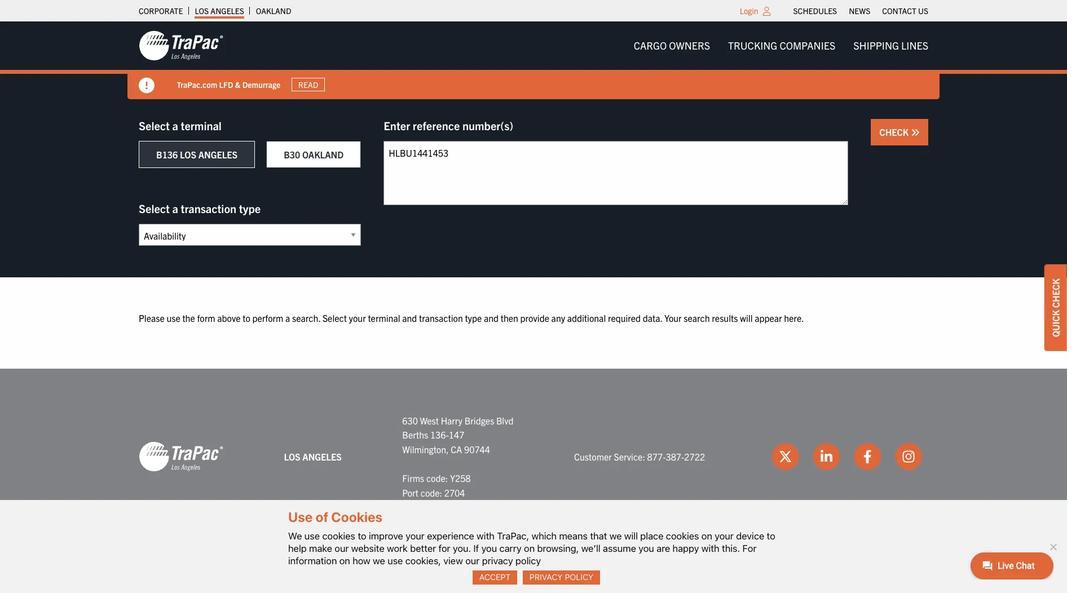 Task type: vqa. For each thing, say whether or not it's contained in the screenshot.
solid image within the Check button
yes



Task type: locate. For each thing, give the bounding box(es) containing it.
for
[[439, 543, 451, 554]]

1 vertical spatial privacy
[[530, 573, 563, 582]]

2 los angeles image from the top
[[139, 441, 223, 473]]

1 horizontal spatial will
[[740, 313, 753, 324]]

1 vertical spatial los angeles image
[[139, 441, 223, 473]]

we up "assume"
[[610, 531, 622, 542]]

use up the 'make'
[[305, 531, 320, 542]]

oakland
[[256, 6, 291, 16], [302, 149, 344, 160]]

port
[[402, 487, 419, 499]]

1 los angeles image from the top
[[139, 30, 223, 61]]

accept link
[[473, 571, 517, 585]]

terminal
[[181, 118, 222, 133], [368, 313, 400, 324]]

oakland right b30
[[302, 149, 344, 160]]

your up this.
[[715, 531, 734, 542]]

you down place at the right
[[639, 543, 654, 554]]

| left tariff link
[[694, 558, 696, 568]]

2 vertical spatial on
[[339, 556, 350, 567]]

news link
[[849, 3, 871, 19]]

1 vertical spatial a
[[172, 201, 178, 216]]

select right search.
[[323, 313, 347, 324]]

147
[[449, 429, 465, 441]]

1 vertical spatial oakland
[[302, 149, 344, 160]]

los angeles inside footer
[[284, 451, 342, 462]]

we'll
[[582, 543, 601, 554]]

0 vertical spatial privacy
[[662, 558, 692, 568]]

1 horizontal spatial |
[[694, 558, 696, 568]]

1 and from the left
[[402, 313, 417, 324]]

carry
[[500, 543, 522, 554]]

1 horizontal spatial los angeles
[[284, 451, 342, 462]]

enter reference number(s)
[[384, 118, 514, 133]]

security
[[561, 558, 597, 568]]

transaction
[[181, 201, 236, 216], [419, 313, 463, 324]]

0 vertical spatial use
[[167, 313, 180, 324]]

reference
[[413, 118, 460, 133]]

0 vertical spatial los angeles image
[[139, 30, 223, 61]]

877-
[[647, 451, 666, 462]]

we down website
[[373, 556, 385, 567]]

1 vertical spatial terminal
[[368, 313, 400, 324]]

berths
[[402, 429, 428, 441]]

to right 'above'
[[243, 313, 250, 324]]

& down are in the bottom right of the page
[[654, 558, 660, 568]]

0 vertical spatial code:
[[426, 473, 448, 484]]

companies
[[780, 39, 836, 52]]

on up policy
[[524, 543, 535, 554]]

1 vertical spatial transaction
[[419, 313, 463, 324]]

all
[[344, 558, 357, 568]]

code: up 2704
[[426, 473, 448, 484]]

0 horizontal spatial check
[[880, 126, 911, 138]]

1 horizontal spatial on
[[524, 543, 535, 554]]

2 horizontal spatial on
[[702, 531, 713, 542]]

on up tariff
[[702, 531, 713, 542]]

1 horizontal spatial our
[[466, 556, 480, 567]]

your right search.
[[349, 313, 366, 324]]

our down if
[[466, 556, 480, 567]]

check
[[880, 126, 911, 138], [1051, 279, 1062, 308]]

0 vertical spatial our
[[335, 543, 349, 554]]

1 vertical spatial will
[[624, 531, 638, 542]]

trucking companies link
[[719, 34, 845, 57]]

a
[[172, 118, 178, 133], [172, 201, 178, 216], [286, 313, 290, 324]]

0 horizontal spatial we
[[373, 556, 385, 567]]

los angeles image inside footer
[[139, 441, 223, 473]]

0 horizontal spatial transaction
[[181, 201, 236, 216]]

2 vertical spatial select
[[323, 313, 347, 324]]

angeles
[[211, 6, 244, 16], [198, 149, 238, 160], [303, 451, 342, 462]]

banner containing cargo owners
[[0, 21, 1067, 99]]

los inside footer
[[284, 451, 301, 462]]

menu bar containing schedules
[[788, 3, 935, 19]]

a down b136
[[172, 201, 178, 216]]

privacy down happy
[[662, 558, 692, 568]]

los angeles image for footer containing 630 west harry bridges blvd
[[139, 441, 223, 473]]

select up b136
[[139, 118, 170, 133]]

use down work in the bottom of the page
[[388, 556, 403, 567]]

2 | from the left
[[694, 558, 696, 568]]

select for select a transaction type
[[139, 201, 170, 216]]

our up all
[[335, 543, 349, 554]]

0 vertical spatial check
[[880, 126, 911, 138]]

0 horizontal spatial and
[[402, 313, 417, 324]]

& down browsing,
[[554, 558, 559, 568]]

1 vertical spatial our
[[466, 556, 480, 567]]

1 horizontal spatial to
[[358, 531, 367, 542]]

menu bar containing cargo owners
[[625, 34, 938, 57]]

a up b136
[[172, 118, 178, 133]]

1 horizontal spatial solid image
[[911, 128, 920, 137]]

code: right the port
[[421, 487, 442, 499]]

1 horizontal spatial type
[[465, 313, 482, 324]]

1 vertical spatial menu bar
[[625, 34, 938, 57]]

2 horizontal spatial to
[[767, 531, 776, 542]]

experience
[[427, 531, 474, 542]]

website
[[351, 543, 385, 554]]

Enter reference number(s) text field
[[384, 141, 849, 205]]

we
[[610, 531, 622, 542], [373, 556, 385, 567]]

to up website
[[358, 531, 367, 542]]

los
[[195, 6, 209, 16], [180, 149, 196, 160], [284, 451, 301, 462]]

search
[[684, 313, 710, 324]]

ca
[[451, 444, 462, 455]]

west
[[420, 415, 439, 426]]

1 horizontal spatial with
[[702, 543, 720, 554]]

cookies up the 'make'
[[322, 531, 355, 542]]

solid image
[[139, 78, 155, 94], [911, 128, 920, 137]]

our
[[335, 543, 349, 554], [466, 556, 480, 567]]

1 vertical spatial solid image
[[911, 128, 920, 137]]

login link
[[740, 6, 759, 16]]

387-
[[666, 451, 685, 462]]

to
[[243, 313, 250, 324], [358, 531, 367, 542], [767, 531, 776, 542]]

means
[[559, 531, 588, 542]]

menu bar up shipping
[[788, 3, 935, 19]]

privacy
[[662, 558, 692, 568], [530, 573, 563, 582]]

solid image inside check button
[[911, 128, 920, 137]]

and
[[402, 313, 417, 324], [484, 313, 499, 324]]

will
[[740, 313, 753, 324], [624, 531, 638, 542]]

happy
[[673, 543, 699, 554]]

0 horizontal spatial privacy
[[530, 573, 563, 582]]

&
[[235, 79, 241, 89], [554, 558, 559, 568], [654, 558, 660, 568]]

2 horizontal spatial use
[[388, 556, 403, 567]]

1 horizontal spatial oakland
[[302, 149, 344, 160]]

oakland link
[[256, 3, 291, 19]]

rights
[[359, 558, 386, 568]]

will inside the "use of cookies we use cookies to improve your experience with trapac, which means that we will place cookies on your device to help make our website work better for you. if you carry on browsing, we'll assume you are happy with this. for information on how we use cookies, view our privacy policy"
[[624, 531, 638, 542]]

0 horizontal spatial oakland
[[256, 6, 291, 16]]

light image
[[763, 7, 771, 16]]

0 vertical spatial los
[[195, 6, 209, 16]]

1 horizontal spatial and
[[484, 313, 499, 324]]

1 horizontal spatial you
[[639, 543, 654, 554]]

will right results
[[740, 313, 753, 324]]

menu bar
[[788, 3, 935, 19], [625, 34, 938, 57]]

1 horizontal spatial use
[[305, 531, 320, 542]]

los angeles
[[195, 6, 244, 16], [284, 451, 342, 462]]

0 vertical spatial terminal
[[181, 118, 222, 133]]

0 vertical spatial with
[[477, 531, 495, 542]]

0 horizontal spatial |
[[599, 558, 601, 568]]

1 vertical spatial code:
[[421, 487, 442, 499]]

los inside los angeles link
[[195, 6, 209, 16]]

0 horizontal spatial type
[[239, 201, 261, 216]]

policy
[[516, 556, 541, 567]]

we
[[288, 531, 302, 542]]

los angeles image inside banner
[[139, 30, 223, 61]]

2 cookies from the left
[[666, 531, 699, 542]]

2023
[[484, 558, 502, 568]]

menu bar down light icon on the top right of page
[[625, 34, 938, 57]]

1 horizontal spatial cookies
[[666, 531, 699, 542]]

1 horizontal spatial &
[[554, 558, 559, 568]]

0 vertical spatial oakland
[[256, 6, 291, 16]]

with up tariff link
[[702, 543, 720, 554]]

results
[[712, 313, 738, 324]]

0 horizontal spatial use
[[167, 313, 180, 324]]

0 vertical spatial type
[[239, 201, 261, 216]]

1 vertical spatial on
[[524, 543, 535, 554]]

news
[[849, 6, 871, 16]]

your
[[349, 313, 366, 324], [406, 531, 425, 542], [715, 531, 734, 542]]

cookies,
[[405, 556, 441, 567]]

trapac.com lfd & demurrage
[[177, 79, 281, 89]]

quick check
[[1051, 279, 1062, 337]]

footer
[[0, 369, 1067, 581]]

1 horizontal spatial privacy
[[662, 558, 692, 568]]

1 horizontal spatial transaction
[[419, 313, 463, 324]]

0 horizontal spatial &
[[235, 79, 241, 89]]

select
[[139, 118, 170, 133], [139, 201, 170, 216], [323, 313, 347, 324]]

1 vertical spatial select
[[139, 201, 170, 216]]

demurrage
[[243, 79, 281, 89]]

0 vertical spatial select
[[139, 118, 170, 133]]

cookies up happy
[[666, 531, 699, 542]]

cargo
[[634, 39, 667, 52]]

0 horizontal spatial will
[[624, 531, 638, 542]]

0 vertical spatial menu bar
[[788, 3, 935, 19]]

1 vertical spatial los angeles
[[284, 451, 342, 462]]

privacy policy link
[[523, 571, 600, 585]]

will up "assume"
[[624, 531, 638, 542]]

1 cookies from the left
[[322, 531, 355, 542]]

wilmington,
[[402, 444, 449, 455]]

to right device
[[767, 531, 776, 542]]

0 vertical spatial a
[[172, 118, 178, 133]]

make
[[309, 543, 332, 554]]

630 west harry bridges blvd berths 136-147 wilmington, ca 90744
[[402, 415, 514, 455]]

with up if
[[477, 531, 495, 542]]

safety
[[525, 558, 552, 568]]

browsing,
[[537, 543, 579, 554]]

2 vertical spatial los
[[284, 451, 301, 462]]

a left search.
[[286, 313, 290, 324]]

0 vertical spatial transaction
[[181, 201, 236, 216]]

no image
[[1048, 541, 1059, 553]]

search.
[[292, 313, 321, 324]]

1 horizontal spatial check
[[1051, 279, 1062, 308]]

provide
[[521, 313, 550, 324]]

banner
[[0, 21, 1067, 99]]

2 vertical spatial a
[[286, 313, 290, 324]]

| left legal
[[599, 558, 601, 568]]

better
[[410, 543, 436, 554]]

your up better
[[406, 531, 425, 542]]

trucking
[[728, 39, 778, 52]]

cargo owners link
[[625, 34, 719, 57]]

1 vertical spatial we
[[373, 556, 385, 567]]

2 horizontal spatial &
[[654, 558, 660, 568]]

information
[[288, 556, 337, 567]]

you right if
[[482, 543, 497, 554]]

trapac,
[[497, 531, 529, 542]]

on left how
[[339, 556, 350, 567]]

select down b136
[[139, 201, 170, 216]]

above
[[217, 313, 241, 324]]

0 vertical spatial solid image
[[139, 78, 155, 94]]

0 horizontal spatial you
[[482, 543, 497, 554]]

0 horizontal spatial cookies
[[322, 531, 355, 542]]

los angeles image
[[139, 30, 223, 61], [139, 441, 223, 473]]

use left the the on the bottom left
[[167, 313, 180, 324]]

0 horizontal spatial with
[[477, 531, 495, 542]]

the
[[182, 313, 195, 324]]

1 horizontal spatial we
[[610, 531, 622, 542]]

view
[[444, 556, 463, 567]]

select a terminal
[[139, 118, 222, 133]]

0 vertical spatial los angeles
[[195, 6, 244, 16]]

630
[[402, 415, 418, 426]]

device
[[736, 531, 765, 542]]

& right lfd
[[235, 79, 241, 89]]

privacy down 'safety'
[[530, 573, 563, 582]]

select a transaction type
[[139, 201, 261, 216]]

0 horizontal spatial our
[[335, 543, 349, 554]]

additional
[[567, 313, 606, 324]]

oakland right los angeles link
[[256, 6, 291, 16]]



Task type: describe. For each thing, give the bounding box(es) containing it.
0 vertical spatial angeles
[[211, 6, 244, 16]]

any
[[552, 313, 565, 324]]

menu bar inside banner
[[625, 34, 938, 57]]

quick check link
[[1045, 265, 1067, 351]]

here.
[[784, 313, 804, 324]]

firms
[[402, 473, 424, 484]]

select for select a terminal
[[139, 118, 170, 133]]

llc
[[461, 558, 474, 568]]

contact us link
[[883, 3, 929, 19]]

cargo owners
[[634, 39, 710, 52]]

this.
[[722, 543, 740, 554]]

of
[[316, 510, 329, 526]]

2 horizontal spatial your
[[715, 531, 734, 542]]

1 vertical spatial los
[[180, 149, 196, 160]]

safety & security link
[[525, 558, 597, 568]]

& inside banner
[[235, 79, 241, 89]]

for
[[743, 543, 757, 554]]

0 vertical spatial we
[[610, 531, 622, 542]]

blvd
[[497, 415, 514, 426]]

2 and from the left
[[484, 313, 499, 324]]

assume
[[603, 543, 636, 554]]

accept
[[479, 573, 511, 582]]

0 horizontal spatial to
[[243, 313, 250, 324]]

lfd
[[219, 79, 234, 89]]

read
[[299, 80, 319, 90]]

all rights reserved. trapac llc © 2023
[[344, 558, 502, 568]]

terms
[[627, 558, 653, 568]]

then
[[501, 313, 518, 324]]

if
[[474, 543, 479, 554]]

2 you from the left
[[639, 543, 654, 554]]

trucking companies
[[728, 39, 836, 52]]

that
[[590, 531, 607, 542]]

1 vertical spatial use
[[305, 531, 320, 542]]

1 horizontal spatial your
[[406, 531, 425, 542]]

1 | from the left
[[599, 558, 601, 568]]

required
[[608, 313, 641, 324]]

shipping
[[854, 39, 899, 52]]

1 vertical spatial type
[[465, 313, 482, 324]]

please use the form above to perform a search. select your terminal and transaction type and then provide any additional required data. your search results will appear here.
[[139, 313, 804, 324]]

a for terminal
[[172, 118, 178, 133]]

work
[[387, 543, 408, 554]]

please
[[139, 313, 165, 324]]

tariff
[[698, 558, 723, 568]]

privacy
[[482, 556, 513, 567]]

b136 los angeles
[[156, 149, 238, 160]]

0 vertical spatial will
[[740, 313, 753, 324]]

1 vertical spatial check
[[1051, 279, 1062, 308]]

customer service: 877-387-2722
[[574, 451, 705, 462]]

a for transaction
[[172, 201, 178, 216]]

schedules
[[794, 6, 837, 16]]

reserved.
[[388, 558, 428, 568]]

trapac.com
[[177, 79, 218, 89]]

footer containing 630 west harry bridges blvd
[[0, 369, 1067, 581]]

help
[[288, 543, 307, 554]]

appear
[[755, 313, 782, 324]]

0 vertical spatial on
[[702, 531, 713, 542]]

perform
[[252, 313, 283, 324]]

1 vertical spatial angeles
[[198, 149, 238, 160]]

privacy inside footer
[[662, 558, 692, 568]]

owners
[[669, 39, 710, 52]]

use of cookies we use cookies to improve your experience with trapac, which means that we will place cookies on your device to help make our website work better for you. if you carry on browsing, we'll assume you are happy with this. for information on how we use cookies, view our privacy policy
[[288, 510, 776, 567]]

y258
[[450, 473, 471, 484]]

service:
[[614, 451, 645, 462]]

corporate
[[139, 6, 183, 16]]

2 vertical spatial use
[[388, 556, 403, 567]]

read link
[[292, 78, 325, 92]]

corporate link
[[139, 3, 183, 19]]

los angeles image for banner containing cargo owners
[[139, 30, 223, 61]]

tariff link
[[698, 558, 723, 568]]

2704
[[444, 487, 465, 499]]

legal terms & privacy link
[[603, 558, 692, 568]]

0 horizontal spatial your
[[349, 313, 366, 324]]

0 horizontal spatial on
[[339, 556, 350, 567]]

lines
[[902, 39, 929, 52]]

form
[[197, 313, 215, 324]]

use
[[288, 510, 313, 526]]

login
[[740, 6, 759, 16]]

©
[[476, 558, 482, 568]]

your
[[665, 313, 682, 324]]

0 horizontal spatial solid image
[[139, 78, 155, 94]]

1 vertical spatial with
[[702, 543, 720, 554]]

b30 oakland
[[284, 149, 344, 160]]

0 horizontal spatial los angeles
[[195, 6, 244, 16]]

b30
[[284, 149, 300, 160]]

firms code:  y258 port code:  2704
[[402, 473, 471, 499]]

1 horizontal spatial terminal
[[368, 313, 400, 324]]

schedules link
[[794, 3, 837, 19]]

2 vertical spatial angeles
[[303, 451, 342, 462]]

cookies
[[331, 510, 383, 526]]

improve
[[369, 531, 403, 542]]

quick
[[1051, 310, 1062, 337]]

you.
[[453, 543, 471, 554]]

check button
[[871, 119, 929, 146]]

harry
[[441, 415, 463, 426]]

1 you from the left
[[482, 543, 497, 554]]

check inside button
[[880, 126, 911, 138]]

136-
[[430, 429, 449, 441]]

how
[[353, 556, 371, 567]]

trapac
[[430, 558, 459, 568]]

data.
[[643, 313, 663, 324]]

enter
[[384, 118, 410, 133]]

safety & security | legal terms & privacy | tariff
[[525, 558, 723, 568]]

0 horizontal spatial terminal
[[181, 118, 222, 133]]



